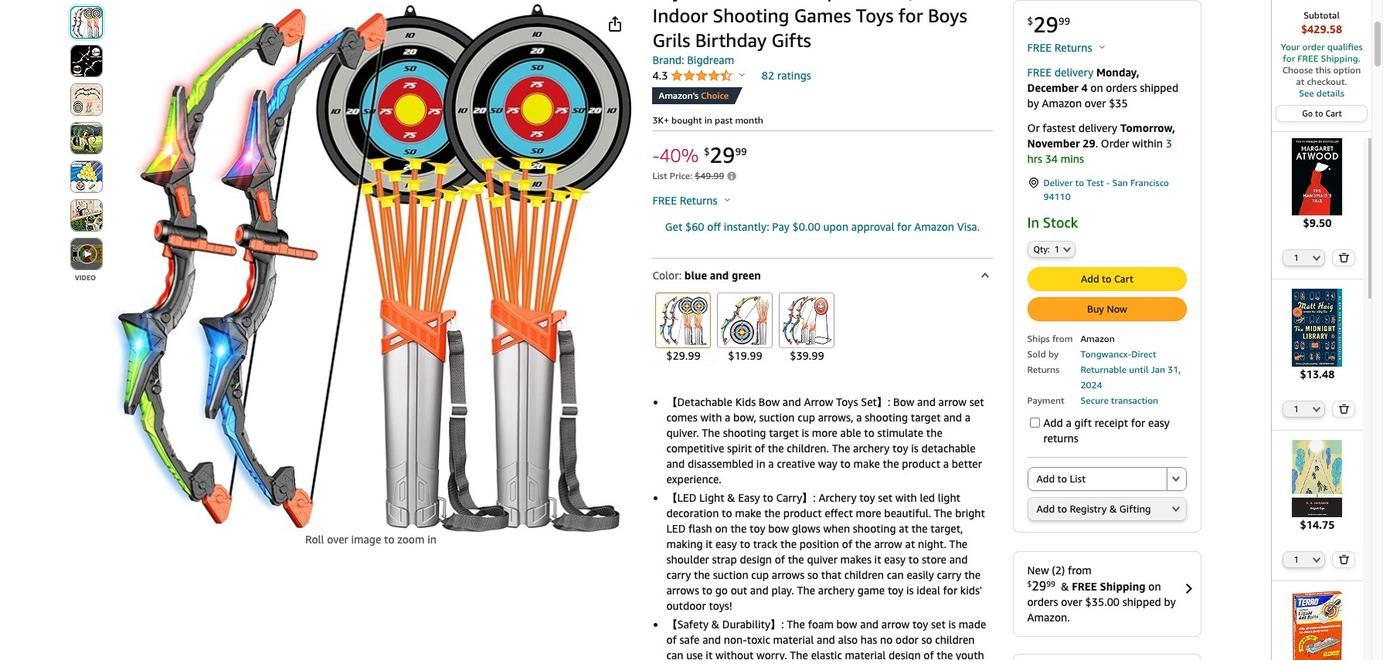 Task type: vqa. For each thing, say whether or not it's contained in the screenshot.
Add a gift receipt for easy returns
yes



Task type: locate. For each thing, give the bounding box(es) containing it.
add inside option
[[1037, 473, 1055, 486]]

no
[[881, 634, 893, 647]]

99 up free delivery
[[1059, 15, 1071, 27]]

at left the this
[[1297, 76, 1305, 87]]

at left night.
[[906, 538, 916, 551]]

$60
[[686, 220, 705, 233]]

on inside on orders over $35.00 shipped by amazon.
[[1149, 581, 1162, 594]]

0 vertical spatial easy
[[1149, 417, 1170, 430]]

0 horizontal spatial 99
[[735, 146, 747, 158]]

99 inside the "new (2) from $ 29 99"
[[1047, 580, 1056, 589]]

1 vertical spatial by
[[1049, 349, 1059, 361]]

dropdown image for $14.75
[[1314, 557, 1321, 563]]

over down 4
[[1085, 97, 1107, 110]]

roll
[[305, 533, 324, 547]]

make down easy
[[735, 507, 762, 520]]

$ down new
[[1028, 580, 1032, 589]]

0 horizontal spatial over
[[327, 533, 348, 547]]

for inside 【detachable kids bow and arrow toys set】: bow and arrow set comes with a bow, suction cup arrows, a shooting target and a quiver. the shooting target is more able to stimulate the competitive spirit of the children. the archery toy is detachable and disassembled in a creative way to make the product a better experience. 【led light & easy to carry】: archery toy set with led light decoration to make the product effect more beautiful. the bright led flash on the toy bow glows when shooting at the target, making it easy to track the position of the arrow at night. the shoulder strap design of the quiver makes it easy to store and carry the suction cup arrows so that children can easily carry the arrows to go out and play. the archery game toy is ideal for kids' outdoor toys! 【safety & durability】: the foam bow and arrow toy set is made of safe and non-toxic material and also has no odor so children can use it without worry. the elastic material design of the you
[[944, 584, 958, 598]]

delete image up "malgudi days (penguin classics)" image
[[1339, 404, 1350, 414]]

bow right set】:
[[894, 396, 915, 409]]

99 down '(2)'
[[1047, 580, 1056, 589]]

spirit
[[727, 442, 752, 455]]

to right way
[[841, 458, 851, 471]]

popover image
[[740, 73, 745, 77], [725, 198, 730, 202]]

1 horizontal spatial with
[[896, 492, 917, 505]]

-
[[653, 144, 660, 166], [1107, 177, 1110, 189]]

arrows,
[[818, 411, 854, 424]]

carry down store
[[937, 569, 962, 582]]

0 vertical spatial make
[[854, 458, 880, 471]]

returns inside the "tongwancx-direct returns"
[[1028, 364, 1060, 376]]

1 horizontal spatial easy
[[885, 553, 906, 567]]

1 vertical spatial arrows
[[667, 584, 700, 598]]

popover image inside 4.3 button
[[740, 73, 745, 77]]

to down light
[[722, 507, 732, 520]]

position
[[800, 538, 840, 551]]

- inside -40% $ 29 99
[[653, 144, 660, 166]]

add down add to list
[[1037, 504, 1055, 516]]

1 vertical spatial at
[[899, 523, 909, 536]]

target up children.
[[769, 427, 799, 440]]

dropdown image right gifting at the bottom of the page
[[1172, 507, 1180, 513]]

1 horizontal spatial in
[[705, 114, 713, 126]]

0 vertical spatial set
[[970, 396, 985, 409]]

it right makes
[[875, 553, 882, 567]]

99 inside -40% $ 29 99
[[735, 146, 747, 158]]

1 delete image from the top
[[1339, 404, 1350, 414]]

delivery up 4
[[1055, 66, 1094, 79]]

0 vertical spatial design
[[740, 553, 772, 567]]

bow
[[769, 523, 790, 536], [837, 618, 858, 632]]

1 vertical spatial bow
[[837, 618, 858, 632]]

add for add a gift receipt for easy returns
[[1044, 417, 1064, 430]]

bow right kids
[[759, 396, 780, 409]]

san francisco 94110‌
[[1044, 177, 1170, 203]]

0 horizontal spatial more
[[812, 427, 838, 440]]

$ up $49.99 at the right top of page
[[704, 146, 710, 158]]

cart up now
[[1115, 273, 1134, 286]]

0 horizontal spatial easy
[[716, 538, 737, 551]]

1 horizontal spatial cup
[[798, 411, 816, 424]]

2 vertical spatial by
[[1165, 596, 1176, 610]]

dropdown image for add to registry & gifting
[[1172, 507, 1180, 513]]

$ up free delivery
[[1028, 15, 1034, 27]]

arrows up outdoor
[[667, 584, 700, 598]]

Add to List radio
[[1028, 468, 1167, 492]]

suction down strap
[[713, 569, 749, 582]]

1 horizontal spatial on
[[1091, 81, 1104, 94]]

0 horizontal spatial material
[[773, 634, 814, 647]]

1 vertical spatial so
[[922, 634, 933, 647]]

1 up the terro t300b liquid ant killer, 12 bait stations image
[[1294, 555, 1299, 565]]

orders inside "on orders shipped by amazon over $35"
[[1107, 81, 1138, 94]]

tongwancx-direct link
[[1081, 349, 1157, 361]]

by inside on orders over $35.00 shipped by amazon.
[[1165, 596, 1176, 610]]

color:
[[653, 269, 682, 282]]

over inside "on orders shipped by amazon over $35"
[[1085, 97, 1107, 110]]

1 vertical spatial list
[[1070, 473, 1086, 486]]

0 horizontal spatial cart
[[1115, 273, 1134, 286]]

zoom
[[398, 533, 425, 547]]

non-
[[724, 634, 747, 647]]

2 horizontal spatial on
[[1149, 581, 1162, 594]]

in stock
[[1028, 214, 1079, 231]]

roll over image to zoom in
[[305, 533, 437, 547]]

0 horizontal spatial target
[[769, 427, 799, 440]]

is left the made
[[949, 618, 956, 632]]

0 vertical spatial by
[[1028, 97, 1040, 110]]

material down has
[[845, 649, 886, 661]]

game
[[858, 584, 885, 598]]

2 horizontal spatial 99
[[1059, 15, 1071, 27]]

so down quiver
[[808, 569, 819, 582]]

more
[[812, 427, 838, 440], [856, 507, 882, 520]]

0 vertical spatial dropdown image
[[1064, 247, 1072, 253]]

1 vertical spatial returns
[[680, 194, 718, 207]]

tomorrow, november 29
[[1028, 121, 1176, 150]]

set up beautiful.
[[878, 492, 893, 505]]

material up worry.
[[773, 634, 814, 647]]

None submit
[[71, 7, 102, 38], [71, 46, 102, 77], [71, 84, 102, 115], [71, 123, 102, 154], [71, 162, 102, 192], [71, 200, 102, 231], [71, 239, 102, 270], [1334, 251, 1355, 266], [1334, 402, 1355, 417], [1168, 469, 1186, 491], [1334, 553, 1355, 568], [71, 7, 102, 38], [71, 46, 102, 77], [71, 84, 102, 115], [71, 123, 102, 154], [71, 162, 102, 192], [71, 200, 102, 231], [71, 239, 102, 270], [1334, 251, 1355, 266], [1334, 402, 1355, 417], [1168, 469, 1186, 491], [1334, 553, 1355, 568]]

-40% $ 29 99
[[653, 142, 747, 168]]

1 for $9.50
[[1294, 253, 1299, 263]]

amazon inside "on orders shipped by amazon over $35"
[[1042, 97, 1082, 110]]

returns
[[1044, 432, 1079, 446]]

0 vertical spatial 99
[[1059, 15, 1071, 27]]

2 carry from the left
[[937, 569, 962, 582]]

1 vertical spatial delete image
[[1339, 555, 1350, 565]]

1 carry from the left
[[667, 569, 691, 582]]

4
[[1082, 81, 1088, 94]]

terro t300b liquid ant killer, 12 bait stations image
[[1279, 591, 1357, 661]]

delete image for $13.48
[[1339, 404, 1350, 414]]

returns down sold
[[1028, 364, 1060, 376]]

over down the "new (2) from $ 29 99"
[[1062, 596, 1083, 610]]

add
[[1082, 273, 1100, 286], [1044, 417, 1064, 430], [1037, 473, 1055, 486], [1037, 504, 1055, 516]]

99
[[1059, 15, 1071, 27], [735, 146, 747, 158], [1047, 580, 1056, 589]]

0 vertical spatial product
[[902, 458, 941, 471]]

order
[[1303, 41, 1326, 53]]

3k+ bought in past month
[[653, 114, 764, 126]]

from inside the "new (2) from $ 29 99"
[[1068, 565, 1092, 578]]

0 horizontal spatial can
[[667, 649, 684, 661]]

archery
[[854, 442, 890, 455], [818, 584, 855, 598]]

0 vertical spatial cart
[[1326, 108, 1343, 118]]

1 vertical spatial arrow
[[875, 538, 903, 551]]

and left arrow
[[783, 396, 801, 409]]

1 horizontal spatial by
[[1049, 349, 1059, 361]]

0 vertical spatial so
[[808, 569, 819, 582]]

$ 29 99
[[1028, 12, 1071, 37]]

out
[[731, 584, 748, 598]]

add up buy
[[1082, 273, 1100, 286]]

1 vertical spatial cup
[[752, 569, 769, 582]]

subtotal
[[1304, 9, 1340, 21]]

1 horizontal spatial arrows
[[772, 569, 805, 582]]

dropdown image
[[1064, 247, 1072, 253], [1314, 406, 1321, 412], [1172, 507, 1180, 513]]

by
[[1028, 97, 1040, 110], [1049, 349, 1059, 361], [1165, 596, 1176, 610]]

29 down new
[[1032, 579, 1047, 595]]

2 vertical spatial easy
[[885, 553, 906, 567]]

1 horizontal spatial orders
[[1107, 81, 1138, 94]]

sold
[[1028, 349, 1047, 361]]

by inside "on orders shipped by amazon over $35"
[[1028, 97, 1040, 110]]

children up game at the right of page
[[845, 569, 884, 582]]

2 vertical spatial shooting
[[853, 523, 896, 536]]

deliver
[[1044, 177, 1073, 189]]

kids'
[[961, 584, 982, 598]]

arrow up detachable
[[939, 396, 967, 409]]

1 vertical spatial -
[[1107, 177, 1110, 189]]

toy up track
[[750, 523, 766, 536]]

1 vertical spatial free returns
[[653, 194, 721, 207]]

amazon left visa.
[[915, 220, 955, 233]]

1 horizontal spatial over
[[1062, 596, 1083, 610]]

dropdown image for 1
[[1314, 406, 1321, 412]]

the up kids'
[[965, 569, 981, 582]]

2 delete image from the top
[[1339, 555, 1350, 565]]

track
[[753, 538, 778, 551]]

1 vertical spatial from
[[1068, 565, 1092, 578]]

the up detachable
[[927, 427, 943, 440]]

the down ideal
[[937, 649, 953, 661]]

99 up learn more about amazon pricing and savings icon
[[735, 146, 747, 158]]

free
[[1028, 41, 1052, 54], [1298, 53, 1319, 64], [1028, 66, 1052, 79], [653, 194, 677, 207], [1072, 581, 1098, 594]]

make down able
[[854, 458, 880, 471]]

0 horizontal spatial carry
[[667, 569, 691, 582]]

0 vertical spatial orders
[[1107, 81, 1138, 94]]

2 vertical spatial amazon
[[1081, 334, 1115, 345]]

the midnight library: a gma book club pick (a novel) image
[[1279, 289, 1357, 367]]

the up creative
[[768, 442, 784, 455]]

2 vertical spatial returns
[[1028, 364, 1060, 376]]

dropdown image inside add to list option group
[[1172, 477, 1180, 483]]

free delivery link
[[1028, 66, 1094, 79]]

easy
[[738, 492, 760, 505]]

2 horizontal spatial easy
[[1149, 417, 1170, 430]]

list
[[653, 170, 668, 182], [1070, 473, 1086, 486]]

0 vertical spatial -
[[653, 144, 660, 166]]

kids
[[736, 396, 756, 409]]

arrows up play.
[[772, 569, 805, 582]]

1 vertical spatial on
[[715, 523, 728, 536]]

3k+
[[653, 114, 669, 126]]

0 horizontal spatial children
[[845, 569, 884, 582]]

0 vertical spatial target
[[911, 411, 941, 424]]

from inside ships from amazon sold by
[[1053, 334, 1073, 345]]

on orders over $35.00 shipped by amazon.
[[1028, 581, 1176, 625]]

carry】:
[[776, 492, 816, 505]]

Buy Now submit
[[1029, 299, 1186, 321]]

is
[[802, 427, 810, 440], [912, 442, 919, 455], [907, 584, 914, 598], [949, 618, 956, 632]]

Add a gift receipt for easy returns checkbox
[[1030, 419, 1040, 429]]

returnable until jan 31, 2024 button
[[1081, 363, 1181, 392]]

can left the use
[[667, 649, 684, 661]]

product down detachable
[[902, 458, 941, 471]]

add inside add a gift receipt for easy returns
[[1044, 417, 1064, 430]]

the down beautiful.
[[912, 523, 928, 536]]

has
[[861, 634, 878, 647]]

0 vertical spatial popover image
[[740, 73, 745, 77]]

it right the use
[[706, 649, 713, 661]]

2 vertical spatial on
[[1149, 581, 1162, 594]]

by inside ships from amazon sold by
[[1049, 349, 1059, 361]]

amazon up tongwancx- at the bottom
[[1081, 334, 1115, 345]]

0 horizontal spatial in
[[428, 533, 437, 547]]

2 vertical spatial over
[[1062, 596, 1083, 610]]

add for add to registry & gifting
[[1037, 504, 1055, 516]]

past
[[715, 114, 733, 126]]

orders up amazon.
[[1028, 596, 1059, 610]]

ideal
[[917, 584, 941, 598]]

or
[[1028, 121, 1040, 135]]

to up easily
[[909, 553, 919, 567]]

1 horizontal spatial more
[[856, 507, 882, 520]]

see
[[1300, 87, 1315, 99]]

on inside "on orders shipped by amazon over $35"
[[1091, 81, 1104, 94]]

november
[[1028, 137, 1080, 150]]

archery down that
[[818, 584, 855, 598]]

and up elastic
[[817, 634, 836, 647]]

0 vertical spatial at
[[1297, 76, 1305, 87]]

2 horizontal spatial set
[[970, 396, 985, 409]]

$39.99 submit
[[777, 291, 838, 366]]

1 horizontal spatial product
[[902, 458, 941, 471]]

mins
[[1061, 152, 1085, 165]]

2 horizontal spatial in
[[757, 458, 766, 471]]

light
[[938, 492, 961, 505]]

0 horizontal spatial orders
[[1028, 596, 1059, 610]]

easy inside add a gift receipt for easy returns
[[1149, 417, 1170, 430]]

31,
[[1168, 364, 1181, 376]]

your
[[1281, 41, 1301, 53]]

toys!
[[709, 600, 732, 613]]

the down the carry】:
[[765, 507, 781, 520]]

for down transaction
[[1132, 417, 1146, 430]]

2 vertical spatial dropdown image
[[1172, 507, 1180, 513]]

qty:
[[1034, 245, 1050, 255]]

0 horizontal spatial with
[[701, 411, 722, 424]]

easily
[[907, 569, 935, 582]]

odor
[[896, 634, 919, 647]]

Add to List submit
[[1029, 469, 1167, 491]]

free inside your order qualifies for free shipping. choose this option at checkout. see details
[[1298, 53, 1319, 64]]

elastic
[[811, 649, 843, 661]]

$ inside -40% $ 29 99
[[704, 146, 710, 158]]

for left order in the top right of the page
[[1283, 53, 1296, 64]]

orders for amazon.
[[1028, 596, 1059, 610]]

ships
[[1028, 334, 1050, 345]]

free returns
[[1028, 41, 1096, 54], [653, 194, 721, 207]]

shooting down set】:
[[865, 411, 908, 424]]

able
[[841, 427, 862, 440]]

$29.99 submit
[[653, 291, 715, 366]]

dropdown image
[[1314, 255, 1321, 262], [1172, 477, 1180, 483], [1314, 557, 1321, 563]]

1 horizontal spatial free returns button
[[1028, 40, 1105, 56]]

delete image
[[1339, 404, 1350, 414], [1339, 555, 1350, 565]]

list up registry
[[1070, 473, 1086, 486]]

in
[[705, 114, 713, 126], [757, 458, 766, 471], [428, 533, 437, 547]]

amazon down december on the top of the page
[[1042, 97, 1082, 110]]

1 vertical spatial children
[[936, 634, 975, 647]]

more down arrows,
[[812, 427, 838, 440]]

ratings
[[778, 69, 812, 82]]

arrows
[[772, 569, 805, 582], [667, 584, 700, 598]]

returns down the list price: $49.99
[[680, 194, 718, 207]]

the left foam
[[787, 618, 806, 632]]

to inside option
[[1058, 473, 1068, 486]]

on for $35
[[1091, 81, 1104, 94]]

$19.99 submit
[[715, 291, 777, 366]]

it
[[706, 538, 713, 551], [875, 553, 882, 567], [706, 649, 713, 661]]

0 horizontal spatial set
[[878, 492, 893, 505]]

design down odor
[[889, 649, 921, 661]]

0 horizontal spatial so
[[808, 569, 819, 582]]

the right track
[[781, 538, 797, 551]]

a inside add a gift receipt for easy returns
[[1066, 417, 1072, 430]]

a left gift
[[1066, 417, 1072, 430]]

transaction
[[1112, 395, 1159, 407]]

2 vertical spatial arrow
[[882, 618, 910, 632]]

to down returns
[[1058, 473, 1068, 486]]

- down 3k+
[[653, 144, 660, 166]]

blue
[[685, 269, 707, 282]]

1 horizontal spatial bow
[[894, 396, 915, 409]]

on
[[1091, 81, 1104, 94], [715, 523, 728, 536], [1149, 581, 1162, 594]]

1 horizontal spatial 99
[[1047, 580, 1056, 589]]

on right shipping
[[1149, 581, 1162, 594]]

the
[[702, 427, 721, 440], [832, 442, 851, 455], [934, 507, 953, 520], [950, 538, 968, 551], [797, 584, 816, 598], [787, 618, 806, 632], [790, 649, 809, 661]]

and right blue
[[710, 269, 729, 282]]

amazon inside ships from amazon sold by
[[1081, 334, 1115, 345]]

more right the 'effect'
[[856, 507, 882, 520]]

0 vertical spatial archery
[[854, 442, 890, 455]]

for
[[1283, 53, 1296, 64], [898, 220, 912, 233], [1132, 417, 1146, 430], [944, 584, 958, 598]]

1 horizontal spatial carry
[[937, 569, 962, 582]]

orders up the $35
[[1107, 81, 1138, 94]]

1 vertical spatial delivery
[[1079, 121, 1118, 135]]

1 vertical spatial shipped
[[1123, 596, 1162, 610]]

$35
[[1109, 97, 1128, 110]]

0 horizontal spatial product
[[784, 507, 822, 520]]

3 hrs 34 mins
[[1028, 137, 1173, 165]]

1 vertical spatial orders
[[1028, 596, 1059, 610]]

2024
[[1081, 380, 1103, 392]]

0 vertical spatial suction
[[760, 411, 795, 424]]

cart for go to cart
[[1326, 108, 1343, 118]]

glows
[[792, 523, 821, 536]]

so
[[808, 569, 819, 582], [922, 634, 933, 647]]

cup down arrow
[[798, 411, 816, 424]]

shipped inside on orders over $35.00 shipped by amazon.
[[1123, 596, 1162, 610]]

color: blue and green
[[653, 269, 761, 282]]

1 horizontal spatial popover image
[[740, 73, 745, 77]]

to up 'buy now'
[[1102, 273, 1112, 286]]

of down track
[[775, 553, 785, 567]]

and up stimulate
[[918, 396, 936, 409]]

0 vertical spatial can
[[887, 569, 904, 582]]

so right odor
[[922, 634, 933, 647]]

orders inside on orders over $35.00 shipped by amazon.
[[1028, 596, 1059, 610]]

of
[[755, 442, 765, 455], [842, 538, 853, 551], [775, 553, 785, 567], [667, 634, 677, 647], [924, 649, 934, 661]]

from right ships
[[1053, 334, 1073, 345]]

in left past
[[705, 114, 713, 126]]

delete image up the terro t300b liquid ant killer, 12 bait stations image
[[1339, 555, 1350, 565]]

with up beautiful.
[[896, 492, 917, 505]]

secure
[[1081, 395, 1109, 407]]

None radio
[[1167, 468, 1187, 492]]

at inside your order qualifies for free shipping. choose this option at checkout. see details
[[1297, 76, 1305, 87]]

product up glows
[[784, 507, 822, 520]]

arrow down beautiful.
[[875, 538, 903, 551]]

monday, december 4
[[1028, 66, 1140, 94]]



Task type: describe. For each thing, give the bounding box(es) containing it.
delete image for $14.75
[[1339, 555, 1350, 565]]

add to registry & gifting
[[1037, 504, 1152, 516]]

1 vertical spatial target
[[769, 427, 799, 440]]

1 horizontal spatial free returns
[[1028, 41, 1096, 54]]

until
[[1130, 364, 1149, 376]]

a left creative
[[769, 458, 774, 471]]

of right spirit
[[755, 442, 765, 455]]

1 vertical spatial can
[[667, 649, 684, 661]]

0 vertical spatial shooting
[[865, 411, 908, 424]]

& left easy
[[728, 492, 736, 505]]

and up has
[[861, 618, 879, 632]]

bigdream detachable kids bow and arrow toy 2 sets, led light up archery toys with suction cups arrows, outdoor indoor shooting games toys for boys grils birthday gifts image
[[110, 3, 632, 533]]

0 vertical spatial bow
[[769, 523, 790, 536]]

pay
[[773, 220, 790, 233]]

creative
[[777, 458, 816, 471]]

amazon.
[[1028, 612, 1070, 625]]

1 horizontal spatial -
[[1107, 177, 1110, 189]]

0 vertical spatial free returns button
[[1028, 40, 1105, 56]]

of down ideal
[[924, 649, 934, 661]]

0 vertical spatial in
[[705, 114, 713, 126]]

0 vertical spatial children
[[845, 569, 884, 582]]

0 vertical spatial arrow
[[939, 396, 967, 409]]

shipping
[[1100, 581, 1146, 594]]

to left registry
[[1058, 504, 1068, 516]]

jan
[[1151, 364, 1166, 376]]

malgudi days (penguin classics) image
[[1279, 440, 1357, 518]]

bigdream
[[687, 53, 735, 66]]

and up detachable
[[944, 411, 962, 424]]

learn more about amazon pricing and savings image
[[727, 172, 736, 183]]

1 for $13.48
[[1294, 404, 1299, 414]]

led
[[920, 492, 935, 505]]

& left gifting at the bottom of the page
[[1110, 504, 1117, 516]]

option
[[1334, 64, 1362, 76]]

this
[[1316, 64, 1332, 76]]

fastest
[[1043, 121, 1076, 135]]

for inside your order qualifies for free shipping. choose this option at checkout. see details
[[1283, 53, 1296, 64]]

visa.
[[958, 220, 980, 233]]

selected color is blue and green. tap to collapse. element
[[653, 259, 993, 291]]

1 vertical spatial amazon
[[915, 220, 955, 233]]

test
[[1087, 177, 1104, 189]]

0 vertical spatial with
[[701, 411, 722, 424]]

shipped inside "on orders shipped by amazon over $35"
[[1140, 81, 1179, 94]]

the right worry.
[[790, 649, 809, 661]]

made
[[959, 618, 987, 632]]

add to list option group
[[1028, 468, 1187, 492]]

is left ideal
[[907, 584, 914, 598]]

children.
[[787, 442, 830, 455]]

a up detachable
[[965, 411, 971, 424]]

toxic
[[747, 634, 771, 647]]

0 horizontal spatial cup
[[752, 569, 769, 582]]

of up makes
[[842, 538, 853, 551]]

$13.48
[[1301, 368, 1335, 381]]

green & blue with stand target image
[[783, 296, 832, 345]]

price:
[[670, 170, 693, 182]]

use
[[687, 649, 703, 661]]

1 horizontal spatial suction
[[760, 411, 795, 424]]

0 horizontal spatial popover image
[[725, 198, 730, 202]]

and up experience.
[[667, 458, 685, 471]]

toy down stimulate
[[893, 442, 909, 455]]

direct
[[1132, 349, 1157, 361]]

for right approval
[[898, 220, 912, 233]]

comes
[[667, 411, 698, 424]]

0 vertical spatial it
[[706, 538, 713, 551]]

disassembled
[[688, 458, 754, 471]]

29 inside the "new (2) from $ 29 99"
[[1032, 579, 1047, 595]]

1 vertical spatial more
[[856, 507, 882, 520]]

add for add to list
[[1037, 473, 1055, 486]]

$19.99
[[728, 349, 763, 362]]

2 vertical spatial it
[[706, 649, 713, 661]]

on orders shipped by amazon over $35
[[1028, 81, 1179, 110]]

the up target, in the bottom right of the page
[[934, 507, 953, 520]]

go
[[716, 584, 728, 598]]

2 vertical spatial at
[[906, 538, 916, 551]]

popover image
[[1100, 45, 1105, 49]]

94110‌
[[1044, 191, 1071, 203]]

on for amazon.
[[1149, 581, 1162, 594]]

0 horizontal spatial arrows
[[667, 584, 700, 598]]

0 horizontal spatial design
[[740, 553, 772, 567]]

1 horizontal spatial bow
[[837, 618, 858, 632]]

your order qualifies for free shipping. choose this option at checkout. see details
[[1281, 41, 1363, 99]]

a up able
[[857, 411, 862, 424]]

1 vertical spatial suction
[[713, 569, 749, 582]]

outdoor
[[667, 600, 706, 613]]

add to cart
[[1082, 273, 1134, 286]]

0 vertical spatial returns
[[1055, 41, 1093, 54]]

Add to Cart submit
[[1029, 269, 1186, 291]]

for inside add a gift receipt for easy returns
[[1132, 417, 1146, 430]]

& down toys!
[[712, 618, 720, 632]]

29 up learn more about amazon pricing and savings icon
[[710, 142, 735, 168]]

in inside 【detachable kids bow and arrow toys set】: bow and arrow set comes with a bow, suction cup arrows, a shooting target and a quiver. the shooting target is more able to stimulate the competitive spirit of the children. the archery toy is detachable and disassembled in a creative way to make the product a better experience. 【led light & easy to carry】: archery toy set with led light decoration to make the product effect more beautiful. the bright led flash on the toy bow glows when shooting at the target, making it easy to track the position of the arrow at night. the shoulder strap design of the quiver makes it easy to store and carry the suction cup arrows so that children can easily carry the arrows to go out and play. the archery game toy is ideal for kids' outdoor toys! 【safety & durability】: the foam bow and arrow toy set is made of safe and non-toxic material and also has no odor so children can use it without worry. the elastic material design of the you
[[757, 458, 766, 471]]

$0.00
[[793, 220, 821, 233]]

the down shoulder
[[694, 569, 710, 582]]

shoulder
[[667, 553, 709, 567]]

set】:
[[861, 396, 891, 409]]

to left the zoom
[[384, 533, 395, 547]]

competitive
[[667, 442, 725, 455]]

green
[[732, 269, 761, 282]]

green image
[[721, 296, 770, 345]]

to left test
[[1076, 177, 1085, 189]]

upon
[[824, 220, 849, 233]]

to right able
[[865, 427, 875, 440]]

new (2) from $ 29 99
[[1028, 565, 1092, 595]]

1 horizontal spatial set
[[932, 618, 946, 632]]

82
[[762, 69, 775, 82]]

the handmaid&#39;s tale image
[[1279, 138, 1357, 216]]

foam
[[808, 618, 834, 632]]

1 vertical spatial over
[[327, 533, 348, 547]]

the left quiver
[[788, 553, 805, 567]]

toy up odor
[[913, 618, 929, 632]]

arrow
[[804, 396, 834, 409]]

1 horizontal spatial material
[[845, 649, 886, 661]]

34
[[1046, 152, 1058, 165]]

choose
[[1283, 64, 1314, 76]]

effect
[[825, 507, 853, 520]]

.
[[1096, 137, 1099, 150]]

99 inside $ 29 99
[[1059, 15, 1071, 27]]

gifting
[[1120, 504, 1152, 516]]

makes
[[841, 553, 872, 567]]

$ inside $ 29 99
[[1028, 15, 1034, 27]]

1 vertical spatial it
[[875, 553, 882, 567]]

0 horizontal spatial free returns button
[[653, 193, 730, 209]]

【led
[[667, 492, 697, 505]]

without
[[716, 649, 754, 661]]

【detachable kids bow and arrow toys set】: bow and arrow set comes with a bow, suction cup arrows, a shooting target and a quiver. the shooting target is more able to stimulate the competitive spirit of the children. the archery toy is detachable and disassembled in a creative way to make the product a better experience. 【led light & easy to carry】: archery toy set with led light decoration to make the product effect more beautiful. the bright led flash on the toy bow glows when shooting at the target, making it easy to track the position of the arrow at night. the shoulder strap design of the quiver makes it easy to store and carry the suction cup arrows so that children can easily carry the arrows to go out and play. the archery game toy is ideal for kids' outdoor toys! 【safety & durability】: the foam bow and arrow toy set is made of safe and non-toxic material and also has no odor so children can use it without worry. the elastic material design of the you
[[667, 396, 989, 661]]

the down target, in the bottom right of the page
[[950, 538, 968, 551]]

1 horizontal spatial design
[[889, 649, 921, 661]]

december
[[1028, 81, 1079, 94]]

to right easy
[[763, 492, 774, 505]]

toy right the archery
[[860, 492, 876, 505]]

and right store
[[950, 553, 968, 567]]

the up competitive at the bottom of page
[[702, 427, 721, 440]]

approval
[[852, 220, 895, 233]]

add a gift receipt for easy returns
[[1044, 417, 1170, 446]]

0 vertical spatial delivery
[[1055, 66, 1094, 79]]

over inside on orders over $35.00 shipped by amazon.
[[1062, 596, 1083, 610]]

is up children.
[[802, 427, 810, 440]]

on inside 【detachable kids bow and arrow toys set】: bow and arrow set comes with a bow, suction cup arrows, a shooting target and a quiver. the shooting target is more able to stimulate the competitive spirit of the children. the archery toy is detachable and disassembled in a creative way to make the product a better experience. 【led light & easy to carry】: archery toy set with led light decoration to make the product effect more beautiful. the bright led flash on the toy bow glows when shooting at the target, making it easy to track the position of the arrow at night. the shoulder strap design of the quiver makes it easy to store and carry the suction cup arrows so that children can easily carry the arrows to go out and play. the archery game toy is ideal for kids' outdoor toys! 【safety & durability】: the foam bow and arrow toy set is made of safe and non-toxic material and also has no odor so children can use it without worry. the elastic material design of the you
[[715, 523, 728, 536]]

image
[[351, 533, 381, 547]]

2 bow from the left
[[894, 396, 915, 409]]

beautiful.
[[885, 507, 932, 520]]

0 horizontal spatial dropdown image
[[1064, 247, 1072, 253]]

0 horizontal spatial make
[[735, 507, 762, 520]]

29 inside tomorrow, november 29
[[1083, 137, 1096, 150]]

$ inside the "new (2) from $ 29 99"
[[1028, 580, 1032, 589]]

subtotal $429.58
[[1302, 9, 1343, 36]]

40%
[[660, 144, 699, 166]]

29 up free delivery
[[1034, 12, 1059, 37]]

1 for $14.75
[[1294, 555, 1299, 565]]

3
[[1166, 137, 1173, 150]]

tongwancx-direct returns
[[1028, 349, 1157, 376]]

cart for add to cart
[[1115, 273, 1134, 286]]

amazon's
[[659, 90, 699, 101]]

a left bow,
[[725, 411, 731, 424]]

1 horizontal spatial can
[[887, 569, 904, 582]]

blue and green image
[[659, 296, 708, 345]]

to left the "go"
[[702, 584, 713, 598]]

details
[[1317, 87, 1345, 99]]

1 horizontal spatial so
[[922, 634, 933, 647]]

list inside option
[[1070, 473, 1086, 486]]

monday,
[[1097, 66, 1140, 79]]

choice
[[701, 90, 729, 101]]

get
[[665, 220, 683, 233]]

the down able
[[832, 442, 851, 455]]

is down stimulate
[[912, 442, 919, 455]]

within
[[1133, 137, 1163, 150]]

new
[[1028, 565, 1050, 578]]

to left track
[[740, 538, 751, 551]]

orders for $35
[[1107, 81, 1138, 94]]

registry
[[1070, 504, 1107, 516]]

0 vertical spatial list
[[653, 170, 668, 182]]

deliver to test -
[[1044, 177, 1113, 189]]

add for add to cart
[[1082, 273, 1100, 286]]

tomorrow,
[[1121, 121, 1176, 135]]

to right go
[[1316, 108, 1324, 118]]

secure transaction
[[1081, 395, 1159, 407]]

0 vertical spatial cup
[[798, 411, 816, 424]]

bright
[[956, 507, 986, 520]]

the down stimulate
[[883, 458, 900, 471]]

dropdown image for $9.50
[[1314, 255, 1321, 262]]

delete image
[[1339, 253, 1350, 263]]

0 vertical spatial arrows
[[772, 569, 805, 582]]

1 bow from the left
[[759, 396, 780, 409]]

4.3 button
[[653, 69, 745, 83]]

$14.75
[[1301, 519, 1335, 532]]

0 vertical spatial more
[[812, 427, 838, 440]]

making
[[667, 538, 703, 551]]

list price: $49.99
[[653, 170, 725, 182]]

and right out at the right bottom
[[751, 584, 769, 598]]

go to cart link
[[1277, 106, 1367, 121]]

strap
[[712, 553, 737, 567]]

1 right qty:
[[1055, 245, 1060, 255]]

toy right game at the right of page
[[888, 584, 904, 598]]

& down '(2)'
[[1062, 581, 1070, 594]]

brand: bigdream link
[[653, 53, 735, 66]]

add to list
[[1037, 473, 1086, 486]]

and right 'safe'
[[703, 634, 721, 647]]

of left 'safe'
[[667, 634, 677, 647]]

the down easy
[[731, 523, 747, 536]]

led
[[667, 523, 686, 536]]

1 vertical spatial shooting
[[723, 427, 766, 440]]

brand: bigdream
[[653, 53, 735, 66]]

the up makes
[[856, 538, 872, 551]]

1 vertical spatial archery
[[818, 584, 855, 598]]

a down detachable
[[944, 458, 949, 471]]

hrs
[[1028, 152, 1043, 165]]

the right play.
[[797, 584, 816, 598]]



